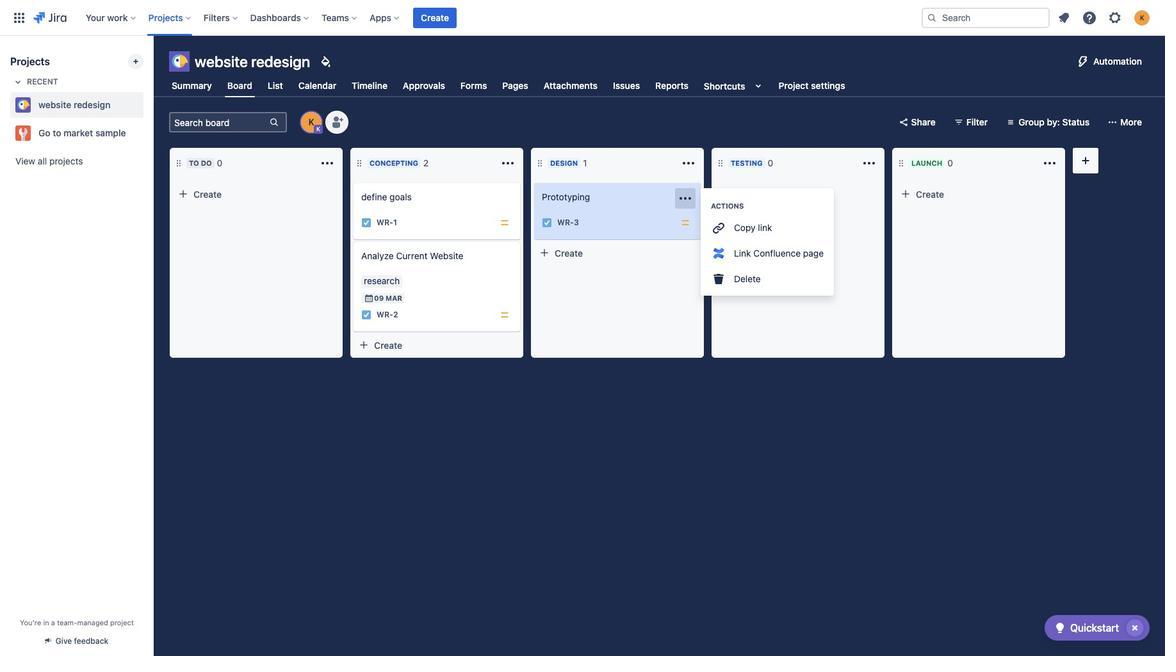 Task type: describe. For each thing, give the bounding box(es) containing it.
issues
[[613, 80, 640, 91]]

card actions menu image
[[678, 191, 693, 206]]

tab list containing board
[[161, 74, 856, 97]]

link
[[758, 222, 772, 233]]

0 vertical spatial website
[[195, 53, 248, 70]]

medium image for wr-3
[[680, 218, 691, 228]]

calendar link
[[296, 74, 339, 97]]

pages
[[502, 80, 528, 91]]

to
[[189, 159, 199, 167]]

issues link
[[611, 74, 643, 97]]

wr-2
[[377, 310, 398, 320]]

design 1
[[550, 158, 587, 168]]

a
[[51, 619, 55, 627]]

view all projects
[[15, 156, 83, 167]]

to do 0
[[189, 158, 223, 168]]

create down wr-2 link
[[374, 340, 402, 351]]

09
[[374, 294, 384, 302]]

goals
[[390, 192, 412, 202]]

website
[[430, 250, 463, 261]]

website redesign link
[[10, 92, 138, 118]]

attachments link
[[541, 74, 600, 97]]

1 column actions menu image from the left
[[500, 156, 516, 171]]

mar
[[386, 294, 402, 302]]

collapse recent projects image
[[10, 74, 26, 90]]

settings
[[811, 80, 845, 91]]

primary element
[[8, 0, 912, 36]]

go to market sample link
[[10, 120, 138, 146]]

actions
[[711, 202, 744, 210]]

concepting
[[370, 159, 418, 167]]

forms link
[[458, 74, 490, 97]]

list
[[268, 80, 283, 91]]

group
[[1019, 117, 1045, 127]]

due date: 09 march 2024 image
[[364, 293, 374, 304]]

more
[[1121, 117, 1142, 127]]

create down wr-3 link
[[555, 248, 583, 258]]

wr-2 link
[[377, 310, 398, 321]]

dismiss quickstart image
[[1125, 618, 1145, 639]]

list link
[[265, 74, 286, 97]]

0 for testing 0
[[768, 158, 773, 168]]

analyze
[[361, 250, 394, 261]]

create button down "3"
[[534, 243, 701, 263]]

link confluence page
[[734, 248, 824, 259]]

1 0 from the left
[[217, 158, 223, 168]]

approvals
[[403, 80, 445, 91]]

actions heading
[[701, 201, 834, 211]]

2 column actions menu image from the left
[[1042, 156, 1058, 171]]

do
[[201, 159, 212, 167]]

shortcuts
[[704, 80, 745, 91]]

filter
[[966, 117, 988, 127]]

summary
[[172, 80, 212, 91]]

launch 0
[[912, 158, 953, 168]]

your
[[86, 12, 105, 23]]

notifications image
[[1056, 10, 1072, 25]]

0 vertical spatial redesign
[[251, 53, 310, 70]]

create up actions heading
[[735, 189, 764, 200]]

calendar
[[298, 80, 336, 91]]

team-
[[57, 619, 77, 627]]

redesign inside 'website redesign' link
[[74, 99, 110, 110]]

wr-1
[[377, 218, 397, 228]]

create button down the launch 0
[[896, 184, 1062, 204]]

dashboards button
[[246, 7, 314, 28]]

quickstart
[[1070, 623, 1119, 634]]

concepting 2
[[370, 158, 429, 168]]

all
[[38, 156, 47, 167]]

3
[[574, 218, 579, 228]]

dashboards
[[250, 12, 301, 23]]

status
[[1062, 117, 1090, 127]]

check image
[[1052, 621, 1068, 636]]

projects button
[[144, 7, 196, 28]]

attachments
[[544, 80, 598, 91]]

project settings link
[[776, 74, 848, 97]]

wr- for 1
[[377, 218, 393, 228]]

forms
[[461, 80, 487, 91]]

confluence
[[754, 248, 801, 259]]

project
[[110, 619, 134, 627]]

page
[[803, 248, 824, 259]]

task image
[[542, 218, 552, 228]]

copy link image
[[711, 220, 726, 236]]

2 column actions menu image from the left
[[681, 156, 696, 171]]

create image for define goals
[[346, 174, 361, 190]]

task image for wr-2
[[361, 310, 372, 320]]

launch
[[912, 159, 943, 167]]

define goals
[[361, 192, 412, 202]]

create button down wr-2 link
[[354, 335, 520, 356]]

create down do
[[193, 189, 222, 200]]

copy link
[[734, 222, 772, 233]]

give feedback
[[56, 637, 108, 646]]

copy link button
[[701, 215, 834, 241]]

link confluence page button
[[701, 241, 834, 266]]

in
[[43, 619, 49, 627]]

teams
[[322, 12, 349, 23]]

define
[[361, 192, 387, 202]]

delete
[[734, 274, 761, 284]]

medium image for wr-1
[[500, 218, 510, 228]]

timeline link
[[349, 74, 390, 97]]

wr- for 2
[[377, 310, 393, 320]]

column actions menu image for 0
[[862, 156, 877, 171]]

create button down do
[[173, 184, 340, 204]]

filters
[[204, 12, 230, 23]]

add to starred image
[[140, 126, 155, 141]]

view
[[15, 156, 35, 167]]

recent
[[27, 77, 58, 86]]

share button
[[893, 112, 943, 133]]

work
[[107, 12, 128, 23]]

board
[[227, 80, 252, 91]]

prototyping
[[542, 192, 590, 202]]

testing
[[731, 159, 763, 167]]

help image
[[1082, 10, 1097, 25]]

projects
[[49, 156, 83, 167]]

search image
[[927, 12, 937, 23]]



Task type: vqa. For each thing, say whether or not it's contained in the screenshot.
Filter button
yes



Task type: locate. For each thing, give the bounding box(es) containing it.
projects up recent
[[10, 56, 50, 67]]

2 task image from the top
[[361, 310, 372, 320]]

column actions menu image right collapse image
[[1042, 156, 1058, 171]]

2 for wr-2
[[393, 310, 398, 320]]

1 vertical spatial redesign
[[74, 99, 110, 110]]

0 horizontal spatial column actions menu image
[[320, 156, 335, 171]]

2 horizontal spatial 0
[[948, 158, 953, 168]]

1 horizontal spatial 0
[[768, 158, 773, 168]]

share
[[911, 117, 936, 127]]

wr- down define goals
[[377, 218, 393, 228]]

managed
[[77, 619, 108, 627]]

quickstart button
[[1045, 616, 1150, 641]]

create project image
[[131, 56, 141, 67]]

0 vertical spatial projects
[[148, 12, 183, 23]]

due date: 09 march 2024 image
[[364, 293, 374, 304]]

0 vertical spatial 1
[[583, 158, 587, 168]]

0 horizontal spatial column actions menu image
[[500, 156, 516, 171]]

add people image
[[329, 115, 345, 130]]

1
[[583, 158, 587, 168], [393, 218, 397, 228]]

0 vertical spatial 2
[[423, 158, 429, 168]]

link
[[734, 248, 751, 259]]

1 horizontal spatial redesign
[[251, 53, 310, 70]]

wr-1 link
[[377, 217, 397, 228]]

current
[[396, 250, 428, 261]]

1 horizontal spatial projects
[[148, 12, 183, 23]]

1 vertical spatial website
[[38, 99, 71, 110]]

copy
[[734, 222, 756, 233]]

website redesign up market
[[38, 99, 110, 110]]

projects inside popup button
[[148, 12, 183, 23]]

task image left wr-1 link
[[361, 218, 372, 228]]

0 right do
[[217, 158, 223, 168]]

1 horizontal spatial 2
[[423, 158, 429, 168]]

banner containing your work
[[0, 0, 1165, 36]]

0 horizontal spatial website
[[38, 99, 71, 110]]

website up board
[[195, 53, 248, 70]]

your profile and settings image
[[1134, 10, 1150, 25]]

task image down due date: 09 march 2024 image
[[361, 310, 372, 320]]

tab list
[[161, 74, 856, 97]]

create button up the copy link button
[[715, 184, 881, 204]]

give
[[56, 637, 72, 646]]

jira image
[[33, 10, 66, 25], [33, 10, 66, 25]]

2 right concepting
[[423, 158, 429, 168]]

1 horizontal spatial website
[[195, 53, 248, 70]]

wr-3 link
[[557, 217, 579, 228]]

0 horizontal spatial 1
[[393, 218, 397, 228]]

create image up prototyping
[[527, 174, 542, 190]]

wr- down due date: 09 march 2024 element
[[377, 310, 393, 320]]

2 0 from the left
[[768, 158, 773, 168]]

to
[[53, 127, 61, 138]]

more button
[[1103, 112, 1150, 133]]

create button right apps dropdown button
[[413, 7, 457, 28]]

3 0 from the left
[[948, 158, 953, 168]]

website inside 'website redesign' link
[[38, 99, 71, 110]]

1 column actions menu image from the left
[[320, 156, 335, 171]]

link confluence page image
[[711, 246, 726, 261], [711, 246, 726, 261]]

task image for wr-1
[[361, 218, 372, 228]]

analyze current website
[[361, 250, 463, 261]]

2 for concepting 2
[[423, 158, 429, 168]]

wr-3
[[557, 218, 579, 228]]

redesign
[[251, 53, 310, 70], [74, 99, 110, 110]]

1 down goals
[[393, 218, 397, 228]]

1 vertical spatial website redesign
[[38, 99, 110, 110]]

create inside primary "element"
[[421, 12, 449, 23]]

market
[[64, 127, 93, 138]]

set project background image
[[318, 54, 333, 69]]

website
[[195, 53, 248, 70], [38, 99, 71, 110]]

1 horizontal spatial column actions menu image
[[681, 156, 696, 171]]

0 horizontal spatial website redesign
[[38, 99, 110, 110]]

wr- for 3
[[557, 218, 574, 228]]

1 vertical spatial 2
[[393, 310, 398, 320]]

group by: status
[[1019, 117, 1090, 127]]

column actions menu image left design
[[500, 156, 516, 171]]

0 horizontal spatial redesign
[[74, 99, 110, 110]]

3 column actions menu image from the left
[[862, 156, 877, 171]]

0 horizontal spatial 2
[[393, 310, 398, 320]]

0 horizontal spatial 0
[[217, 158, 223, 168]]

1 vertical spatial 1
[[393, 218, 397, 228]]

1 vertical spatial projects
[[10, 56, 50, 67]]

approvals link
[[400, 74, 448, 97]]

09 mar
[[374, 294, 402, 302]]

automation image
[[1076, 54, 1091, 69]]

create image up define
[[346, 174, 361, 190]]

project settings
[[779, 80, 845, 91]]

2 horizontal spatial column actions menu image
[[862, 156, 877, 171]]

give feedback button
[[38, 631, 116, 652]]

column actions menu image down add people image
[[320, 156, 335, 171]]

Search field
[[922, 7, 1050, 28]]

create image up 'analyze'
[[346, 233, 361, 249]]

2 down the mar
[[393, 310, 398, 320]]

column actions menu image
[[320, 156, 335, 171], [681, 156, 696, 171], [862, 156, 877, 171]]

create column image
[[1078, 153, 1093, 168]]

1 horizontal spatial website redesign
[[195, 53, 310, 70]]

website redesign
[[195, 53, 310, 70], [38, 99, 110, 110]]

0 vertical spatial website redesign
[[195, 53, 310, 70]]

testing 0
[[731, 158, 773, 168]]

0 for launch 0
[[948, 158, 953, 168]]

automation
[[1093, 56, 1142, 67]]

0 vertical spatial task image
[[361, 218, 372, 228]]

column actions menu image left launch
[[862, 156, 877, 171]]

filters button
[[200, 7, 243, 28]]

projects right work
[[148, 12, 183, 23]]

0 right launch
[[948, 158, 953, 168]]

timeline
[[352, 80, 388, 91]]

create image for analyze current website
[[346, 233, 361, 249]]

your work button
[[82, 7, 141, 28]]

you're in a team-managed project
[[20, 619, 134, 627]]

automation button
[[1070, 51, 1150, 72]]

column actions menu image for do
[[320, 156, 335, 171]]

by:
[[1047, 117, 1060, 127]]

redesign up list
[[251, 53, 310, 70]]

create image
[[346, 174, 361, 190], [527, 174, 542, 190], [346, 233, 361, 249]]

medium image for wr-2
[[500, 310, 510, 320]]

create button inside primary "element"
[[413, 7, 457, 28]]

1 task image from the top
[[361, 218, 372, 228]]

delete image
[[711, 272, 726, 287]]

design
[[550, 159, 578, 167]]

reports
[[655, 80, 689, 91]]

2
[[423, 158, 429, 168], [393, 310, 398, 320]]

feedback
[[74, 637, 108, 646]]

delete button
[[701, 266, 834, 292]]

project
[[779, 80, 809, 91]]

reports link
[[653, 74, 691, 97]]

sidebar navigation image
[[140, 51, 168, 77]]

1 horizontal spatial column actions menu image
[[1042, 156, 1058, 171]]

summary link
[[169, 74, 214, 97]]

collapse image
[[1022, 156, 1037, 171]]

Search board text field
[[170, 113, 268, 131]]

1 for design 1
[[583, 158, 587, 168]]

create down the launch 0
[[916, 189, 944, 200]]

you're
[[20, 619, 41, 627]]

website down recent
[[38, 99, 71, 110]]

website redesign up board
[[195, 53, 310, 70]]

go
[[38, 127, 50, 138]]

shortcuts button
[[701, 74, 768, 97]]

appswitcher icon image
[[12, 10, 27, 25]]

projects
[[148, 12, 183, 23], [10, 56, 50, 67]]

create right apps dropdown button
[[421, 12, 449, 23]]

column actions menu image up card actions menu image
[[681, 156, 696, 171]]

due date: 09 march 2024 element
[[364, 293, 402, 304]]

add to starred image
[[140, 97, 155, 113]]

1 vertical spatial task image
[[361, 310, 372, 320]]

1 for wr-1
[[393, 218, 397, 228]]

your work
[[86, 12, 128, 23]]

0 horizontal spatial projects
[[10, 56, 50, 67]]

column actions menu image
[[500, 156, 516, 171], [1042, 156, 1058, 171]]

pages link
[[500, 74, 531, 97]]

task image
[[361, 218, 372, 228], [361, 310, 372, 320]]

redesign up go to market sample
[[74, 99, 110, 110]]

wr- right task icon
[[557, 218, 574, 228]]

0 right testing
[[768, 158, 773, 168]]

apps button
[[366, 7, 404, 28]]

settings image
[[1108, 10, 1123, 25]]

actions group
[[701, 188, 834, 296]]

apps
[[370, 12, 391, 23]]

1 horizontal spatial 1
[[583, 158, 587, 168]]

medium image
[[500, 218, 510, 228], [680, 218, 691, 228], [500, 310, 510, 320]]

teams button
[[318, 7, 362, 28]]

1 right design
[[583, 158, 587, 168]]

banner
[[0, 0, 1165, 36]]

view all projects link
[[10, 150, 143, 173]]



